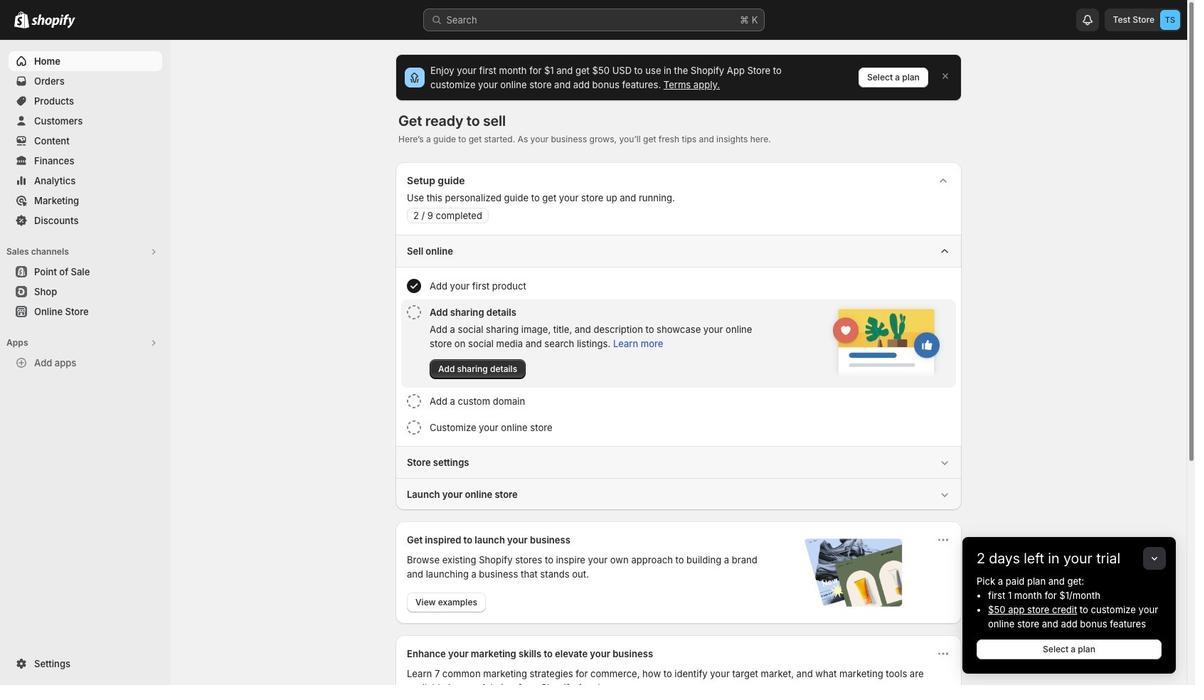 Task type: describe. For each thing, give the bounding box(es) containing it.
mark customize your online store as done image
[[407, 421, 421, 435]]

sell online group
[[396, 235, 962, 446]]

add a custom domain group
[[401, 389, 957, 414]]

mark add your first product as not done image
[[407, 279, 421, 293]]

mark add a custom domain as done image
[[407, 394, 421, 409]]

add sharing details group
[[401, 300, 957, 388]]

shopify image
[[14, 11, 29, 28]]



Task type: vqa. For each thing, say whether or not it's contained in the screenshot.
Mark Add your first product as not done Image
yes



Task type: locate. For each thing, give the bounding box(es) containing it.
add your first product group
[[401, 273, 957, 299]]

guide categories group
[[396, 235, 962, 510]]

shopify image
[[31, 14, 75, 28]]

mark add sharing details as done image
[[407, 305, 421, 320]]

test store image
[[1161, 10, 1181, 30]]

setup guide region
[[396, 162, 962, 510]]

customize your online store group
[[401, 415, 957, 441]]



